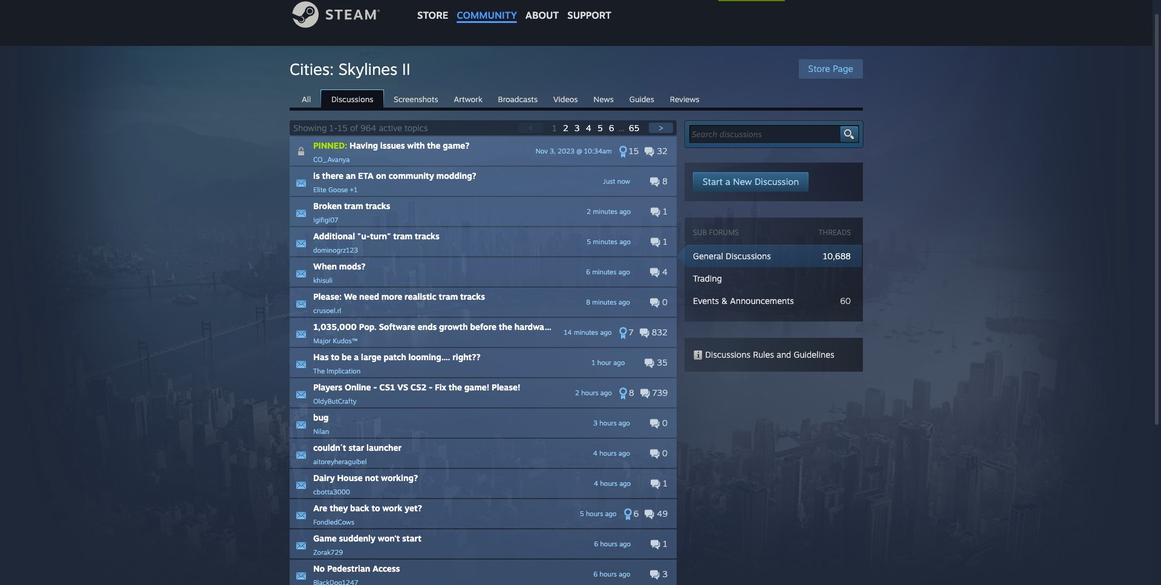 Task type: describe. For each thing, give the bounding box(es) containing it.
0 for need
[[660, 297, 668, 307]]

3 for 3
[[660, 569, 668, 580]]

game!
[[465, 382, 490, 393]]

hours for dairy house not working?
[[601, 480, 618, 488]]

start a new discussion
[[703, 176, 799, 188]]

vs
[[397, 382, 408, 393]]

online
[[345, 382, 371, 393]]

threads
[[819, 228, 851, 237]]

ago for broken tram tracks
[[620, 208, 631, 216]]

software
[[379, 322, 416, 332]]

1 vertical spatial 15
[[629, 146, 639, 156]]

minutes for please: we need more realistic tram tracks
[[593, 298, 617, 307]]

when
[[313, 261, 337, 272]]

2 horizontal spatial 8
[[660, 176, 668, 186]]

major
[[313, 337, 331, 346]]

community
[[457, 9, 517, 21]]

now
[[618, 177, 631, 186]]

10:34am
[[585, 147, 612, 156]]

guidelines
[[794, 350, 835, 360]]

hours for no pedestrian access
[[600, 571, 617, 579]]

broadcasts
[[498, 94, 538, 104]]

49
[[655, 509, 668, 519]]

mods?
[[339, 261, 366, 272]]

5 link
[[598, 123, 606, 133]]

couldn´t
[[313, 443, 346, 453]]

igifigi07
[[313, 216, 338, 224]]

4 left the 'trading' at top
[[660, 267, 668, 277]]

trading link
[[693, 274, 722, 284]]

kudos™
[[333, 337, 358, 346]]

just now
[[603, 177, 631, 186]]

tram inside please: we need more realistic tram tracks crusoel.rl
[[439, 292, 458, 302]]

nov
[[536, 147, 548, 156]]

before
[[470, 322, 497, 332]]

1 hour ago
[[592, 359, 625, 367]]

additional "u-turn" tram tracks dominogrz123
[[313, 231, 440, 255]]

trading
[[693, 274, 722, 284]]

zorak729
[[313, 549, 343, 557]]

growth
[[439, 322, 468, 332]]

739
[[650, 388, 668, 398]]

6 for 3
[[594, 571, 598, 579]]

cities:
[[290, 59, 334, 79]]

and
[[777, 350, 792, 360]]

the inside players online - cs1 vs cs2 - fix the game! please! oldybutcrafty
[[449, 382, 462, 393]]

khisuli
[[313, 277, 333, 285]]

store page
[[809, 63, 854, 74]]

having
[[350, 140, 378, 151]]

2 hours ago
[[575, 389, 612, 398]]

page
[[833, 63, 854, 74]]

couldn´t star launcher aitoreyheraguibel
[[313, 443, 402, 467]]

store
[[809, 63, 831, 74]]

goose
[[329, 186, 348, 194]]

1 left the 2 link
[[553, 123, 557, 133]]

showing 1 - 15 of 964 active topics
[[293, 123, 428, 133]]

4 link
[[586, 123, 594, 133]]

support link
[[564, 0, 616, 24]]

- for 15
[[334, 123, 338, 133]]

access
[[373, 564, 400, 574]]

3 for 3 hours ago
[[594, 419, 598, 428]]

please:
[[313, 292, 342, 302]]

players
[[313, 382, 343, 393]]

all link
[[296, 90, 317, 107]]

2 for 2 hours ago
[[575, 389, 580, 398]]

please!
[[492, 382, 521, 393]]

ago for game suddenly won't start
[[620, 540, 631, 549]]

2 for 2 minutes ago
[[587, 208, 591, 216]]

global menu navigation
[[413, 0, 616, 27]]

the inside pinned: having issues with the game? co_avanya
[[427, 140, 441, 151]]

4 hours ago for 1
[[594, 480, 631, 488]]

60
[[841, 296, 851, 306]]

videos link
[[548, 90, 584, 107]]

events
[[693, 296, 719, 306]]

0 for launcher
[[660, 448, 668, 459]]

hours for bug
[[600, 419, 617, 428]]

the inside 1,035,000 pop. software ends growth before the hardware. major kudos™
[[499, 322, 513, 332]]

realistic
[[405, 292, 437, 302]]

ago for additional "u-turn" tram tracks
[[620, 238, 631, 246]]

tracks inside please: we need more realistic tram tracks crusoel.rl
[[460, 292, 485, 302]]

1 down 49
[[661, 539, 668, 549]]

launcher
[[367, 443, 402, 453]]

pedestrian
[[327, 564, 370, 574]]

account menu navigation
[[719, 0, 861, 1]]

working?
[[381, 473, 418, 483]]

3,
[[550, 147, 556, 156]]

reviews
[[670, 94, 700, 104]]

ago for dairy house not working?
[[620, 480, 631, 488]]

4 right 3 link
[[586, 123, 592, 133]]

minutes for additional "u-turn" tram tracks
[[593, 238, 618, 246]]

back
[[350, 503, 369, 514]]

...
[[619, 123, 625, 133]]

elite
[[313, 186, 327, 194]]

are
[[313, 503, 328, 514]]

1 up pinned:
[[329, 123, 334, 133]]

5 for minutes
[[587, 238, 591, 246]]

videos
[[554, 94, 578, 104]]

reviews link
[[664, 90, 706, 107]]

pinned:
[[313, 140, 347, 151]]

6 for 1
[[594, 540, 599, 549]]

hours for game suddenly won't start
[[601, 540, 618, 549]]

ends
[[418, 322, 437, 332]]

implication
[[327, 367, 361, 376]]

when mods? khisuli
[[313, 261, 366, 285]]

broken
[[313, 201, 342, 211]]

5 minutes ago
[[587, 238, 631, 246]]

start a new discussion link
[[693, 172, 809, 192]]

65
[[629, 123, 640, 133]]

aitoreyheraguibel
[[313, 458, 367, 467]]

game?
[[443, 140, 470, 151]]

ago for has to be a large patch looming.... right??
[[614, 359, 625, 367]]

1 right 2 minutes ago
[[661, 206, 668, 217]]

ago for when mods?
[[619, 268, 630, 277]]

has to be a large patch looming.... right?? the implication
[[313, 352, 481, 376]]

store
[[418, 9, 449, 21]]

minutes for broken tram tracks
[[593, 208, 618, 216]]

1 left hour
[[592, 359, 596, 367]]

nilan
[[313, 428, 329, 436]]

eta
[[358, 171, 374, 181]]

store link
[[413, 0, 453, 27]]

house
[[337, 473, 363, 483]]



Task type: vqa. For each thing, say whether or not it's contained in the screenshot.
Artwork
yes



Task type: locate. For each thing, give the bounding box(es) containing it.
@
[[577, 147, 583, 156]]

ago for bug
[[619, 419, 630, 428]]

please: we need more realistic tram tracks crusoel.rl
[[313, 292, 485, 315]]

0 horizontal spatial a
[[354, 352, 359, 362]]

1 horizontal spatial 15
[[629, 146, 639, 156]]

bug nilan
[[313, 413, 329, 436]]

to inside are they back to work yet? fondledcows
[[372, 503, 380, 514]]

0 horizontal spatial 2
[[563, 123, 569, 133]]

Search discussions text field
[[692, 128, 840, 140]]

game suddenly won't start zorak729
[[313, 534, 422, 557]]

0 vertical spatial 15
[[338, 123, 348, 133]]

1 horizontal spatial tracks
[[415, 231, 440, 241]]

general discussions link
[[693, 251, 771, 261]]

2 horizontal spatial tram
[[439, 292, 458, 302]]

artwork
[[454, 94, 483, 104]]

a left new
[[726, 176, 731, 188]]

discussions down forums
[[726, 251, 771, 261]]

tram inside broken tram tracks igifigi07
[[344, 201, 363, 211]]

a right be
[[354, 352, 359, 362]]

there
[[322, 171, 344, 181]]

3 hours ago
[[594, 419, 630, 428]]

0 vertical spatial the
[[427, 140, 441, 151]]

broadcasts link
[[492, 90, 544, 107]]

15 left 'of'
[[338, 123, 348, 133]]

minutes up 6 minutes ago
[[593, 238, 618, 246]]

2 vertical spatial discussions
[[706, 350, 751, 360]]

1 vertical spatial 2
[[587, 208, 591, 216]]

0 vertical spatial tracks
[[366, 201, 391, 211]]

5
[[598, 123, 603, 133], [587, 238, 591, 246], [580, 510, 584, 519]]

minutes right '14'
[[574, 329, 599, 337]]

to right the back
[[372, 503, 380, 514]]

"u-
[[357, 231, 370, 241]]

0 vertical spatial 8
[[660, 176, 668, 186]]

community link
[[453, 0, 521, 27]]

screenshots link
[[388, 90, 445, 107]]

1 vertical spatial tram
[[393, 231, 413, 241]]

work
[[383, 503, 403, 514]]

2 vertical spatial the
[[449, 382, 462, 393]]

0 vertical spatial tram
[[344, 201, 363, 211]]

0 vertical spatial 6 hours ago
[[594, 540, 631, 549]]

1 horizontal spatial to
[[372, 503, 380, 514]]

1 horizontal spatial -
[[374, 382, 377, 393]]

2 horizontal spatial the
[[499, 322, 513, 332]]

game
[[313, 534, 337, 544]]

the right fix
[[449, 382, 462, 393]]

3
[[575, 123, 580, 133], [594, 419, 598, 428], [660, 569, 668, 580]]

announcements
[[731, 296, 794, 306]]

1 vertical spatial 8
[[586, 298, 591, 307]]

hour
[[598, 359, 612, 367]]

on
[[376, 171, 387, 181]]

14
[[564, 329, 572, 337]]

- for cs1
[[374, 382, 377, 393]]

- left "cs1"
[[374, 382, 377, 393]]

0 horizontal spatial -
[[334, 123, 338, 133]]

showing
[[293, 123, 327, 133]]

modding?
[[437, 171, 477, 181]]

link to the steam homepage image
[[292, 1, 399, 28]]

the right with
[[427, 140, 441, 151]]

pop.
[[359, 322, 377, 332]]

0 horizontal spatial 15
[[338, 123, 348, 133]]

artwork link
[[448, 90, 489, 107]]

1 horizontal spatial 5
[[587, 238, 591, 246]]

1 up 49
[[661, 479, 668, 489]]

tram down +1
[[344, 201, 363, 211]]

10,688
[[823, 251, 851, 261]]

1 vertical spatial 6 hours ago
[[594, 571, 631, 579]]

discussions
[[332, 94, 374, 104], [726, 251, 771, 261], [706, 350, 751, 360]]

community
[[389, 171, 434, 181]]

6 for 4
[[586, 268, 591, 277]]

won't
[[378, 534, 400, 544]]

>
[[659, 123, 664, 133]]

they
[[330, 503, 348, 514]]

ago for no pedestrian access
[[619, 571, 631, 579]]

dominogrz123
[[313, 246, 358, 255]]

4 hours ago down 3 hours ago
[[593, 450, 630, 458]]

discussions up 'of'
[[332, 94, 374, 104]]

forums
[[709, 228, 739, 237]]

- left 'of'
[[334, 123, 338, 133]]

are they back to work yet? fondledcows
[[313, 503, 422, 527]]

0 horizontal spatial to
[[331, 352, 340, 362]]

2 horizontal spatial 3
[[660, 569, 668, 580]]

hours
[[582, 389, 599, 398], [600, 419, 617, 428], [600, 450, 617, 458], [601, 480, 618, 488], [586, 510, 604, 519], [601, 540, 618, 549], [600, 571, 617, 579]]

start
[[402, 534, 422, 544]]

1 left sub
[[661, 237, 668, 247]]

65 link
[[629, 123, 642, 133]]

guides link
[[624, 90, 661, 107]]

2 vertical spatial 0
[[660, 448, 668, 459]]

3 link
[[575, 123, 583, 133]]

to left be
[[331, 352, 340, 362]]

5 hours ago
[[580, 510, 617, 519]]

not
[[365, 473, 379, 483]]

general discussions
[[693, 251, 771, 261]]

the right the before on the left bottom of the page
[[499, 322, 513, 332]]

tram right turn"
[[393, 231, 413, 241]]

tram right realistic
[[439, 292, 458, 302]]

cs2
[[411, 382, 427, 393]]

8 down 32
[[660, 176, 668, 186]]

ii
[[402, 59, 411, 79]]

discussions for discussions
[[332, 94, 374, 104]]

0 vertical spatial 2
[[563, 123, 569, 133]]

discussions left "rules"
[[706, 350, 751, 360]]

right??
[[453, 352, 481, 362]]

2 0 from the top
[[660, 418, 668, 428]]

to
[[331, 352, 340, 362], [372, 503, 380, 514]]

1 vertical spatial a
[[354, 352, 359, 362]]

0 horizontal spatial 5
[[580, 510, 584, 519]]

tracks inside broken tram tracks igifigi07
[[366, 201, 391, 211]]

minutes for when mods?
[[593, 268, 617, 277]]

2 vertical spatial tracks
[[460, 292, 485, 302]]

tracks up the before on the left bottom of the page
[[460, 292, 485, 302]]

large
[[361, 352, 382, 362]]

1 horizontal spatial 2
[[575, 389, 580, 398]]

nov 3, 2023 @ 10:34am
[[536, 147, 612, 156]]

be
[[342, 352, 352, 362]]

<
[[529, 123, 534, 133]]

no pedestrian access
[[313, 564, 400, 574]]

cs1
[[380, 382, 395, 393]]

832
[[650, 327, 668, 338]]

need
[[359, 292, 379, 302]]

co_avanya
[[313, 156, 350, 164]]

tracks right turn"
[[415, 231, 440, 241]]

3 0 from the top
[[660, 448, 668, 459]]

1 vertical spatial discussions
[[726, 251, 771, 261]]

2 horizontal spatial tracks
[[460, 292, 485, 302]]

0 vertical spatial to
[[331, 352, 340, 362]]

0 vertical spatial 0
[[660, 297, 668, 307]]

news link
[[588, 90, 620, 107]]

1 2 3 4 5 6 ... 65
[[553, 123, 642, 133]]

hours for couldn´t star launcher
[[600, 450, 617, 458]]

1 vertical spatial tracks
[[415, 231, 440, 241]]

minutes up 8 minutes ago
[[593, 268, 617, 277]]

tracks inside additional "u-turn" tram tracks dominogrz123
[[415, 231, 440, 241]]

all
[[302, 94, 311, 104]]

1 horizontal spatial a
[[726, 176, 731, 188]]

8 left 739
[[629, 388, 634, 398]]

general
[[693, 251, 724, 261]]

1 vertical spatial 3
[[594, 419, 598, 428]]

0 horizontal spatial the
[[427, 140, 441, 151]]

2 horizontal spatial 5
[[598, 123, 603, 133]]

2
[[563, 123, 569, 133], [587, 208, 591, 216], [575, 389, 580, 398]]

1 vertical spatial 4 hours ago
[[594, 480, 631, 488]]

cbotta3000
[[313, 488, 350, 497]]

2 vertical spatial 2
[[575, 389, 580, 398]]

0 horizontal spatial 3
[[575, 123, 580, 133]]

0 vertical spatial a
[[726, 176, 731, 188]]

about link
[[521, 0, 564, 24]]

4 down 3 hours ago
[[593, 450, 598, 458]]

to inside has to be a large patch looming.... right?? the implication
[[331, 352, 340, 362]]

1 link
[[553, 123, 560, 133]]

1 horizontal spatial tram
[[393, 231, 413, 241]]

2 vertical spatial 5
[[580, 510, 584, 519]]

1 horizontal spatial 3
[[594, 419, 598, 428]]

- left fix
[[429, 382, 433, 393]]

sub
[[693, 228, 707, 237]]

0 vertical spatial discussions
[[332, 94, 374, 104]]

2 vertical spatial tram
[[439, 292, 458, 302]]

support
[[568, 9, 612, 21]]

4 hours ago for 0
[[593, 450, 630, 458]]

1 horizontal spatial the
[[449, 382, 462, 393]]

a inside has to be a large patch looming.... right?? the implication
[[354, 352, 359, 362]]

discussions for discussions rules and guidelines
[[706, 350, 751, 360]]

a inside "link"
[[726, 176, 731, 188]]

6 hours ago for 1
[[594, 540, 631, 549]]

4 up 5 hours ago
[[594, 480, 599, 488]]

minutes up 5 minutes ago
[[593, 208, 618, 216]]

new
[[734, 176, 752, 188]]

1 horizontal spatial 8
[[629, 388, 634, 398]]

0 horizontal spatial 8
[[586, 298, 591, 307]]

6 hours ago for 3
[[594, 571, 631, 579]]

5 for hours
[[580, 510, 584, 519]]

tram inside additional "u-turn" tram tracks dominogrz123
[[393, 231, 413, 241]]

8 up 14 minutes ago
[[586, 298, 591, 307]]

1 vertical spatial the
[[499, 322, 513, 332]]

1 vertical spatial to
[[372, 503, 380, 514]]

ago for couldn´t star launcher
[[619, 450, 630, 458]]

dairy
[[313, 473, 335, 483]]

events & announcements
[[693, 296, 794, 306]]

minutes
[[593, 208, 618, 216], [593, 238, 618, 246], [593, 268, 617, 277], [593, 298, 617, 307], [574, 329, 599, 337]]

1,035,000
[[313, 322, 357, 332]]

0 horizontal spatial tram
[[344, 201, 363, 211]]

minutes down 6 minutes ago
[[593, 298, 617, 307]]

tracks down is there an eta on community modding? elite goose +1
[[366, 201, 391, 211]]

2 horizontal spatial 2
[[587, 208, 591, 216]]

35
[[655, 358, 668, 368]]

1
[[329, 123, 334, 133], [553, 123, 557, 133], [661, 206, 668, 217], [661, 237, 668, 247], [592, 359, 596, 367], [661, 479, 668, 489], [661, 539, 668, 549]]

no
[[313, 564, 325, 574]]

15 down 65
[[629, 146, 639, 156]]

active
[[379, 123, 402, 133]]

1 vertical spatial 5
[[587, 238, 591, 246]]

1 vertical spatial 0
[[660, 418, 668, 428]]

1 0 from the top
[[660, 297, 668, 307]]

0 horizontal spatial tracks
[[366, 201, 391, 211]]

4 hours ago up 5 hours ago
[[594, 480, 631, 488]]

2 horizontal spatial -
[[429, 382, 433, 393]]

a
[[726, 176, 731, 188], [354, 352, 359, 362]]

2 vertical spatial 8
[[629, 388, 634, 398]]

2 minutes ago
[[587, 208, 631, 216]]

2 vertical spatial 3
[[660, 569, 668, 580]]

rules
[[753, 350, 775, 360]]

0 vertical spatial 4 hours ago
[[593, 450, 630, 458]]

0 vertical spatial 3
[[575, 123, 580, 133]]

0 vertical spatial 5
[[598, 123, 603, 133]]

turn"
[[370, 231, 391, 241]]

14 minutes ago
[[564, 329, 612, 337]]

ago for please: we need more realistic tram tracks
[[619, 298, 630, 307]]

2 link
[[563, 123, 571, 133]]



